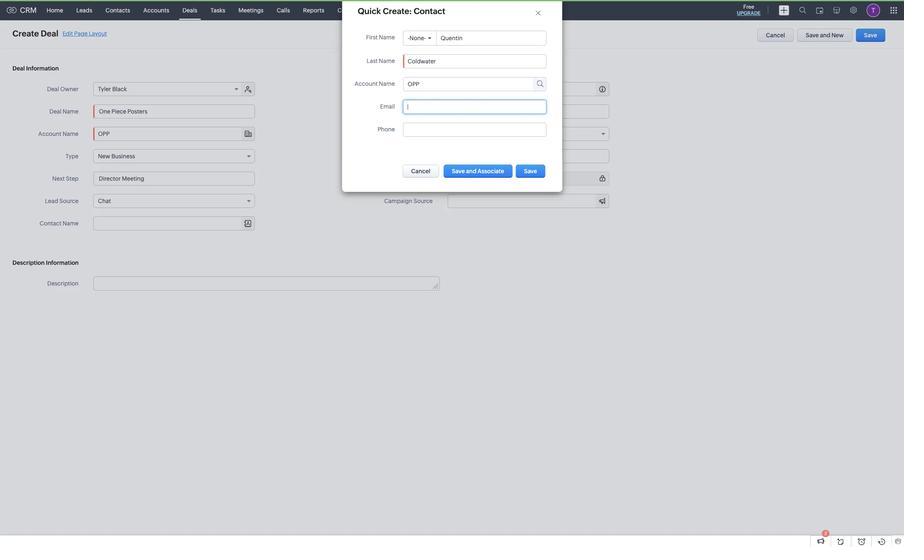 Task type: describe. For each thing, give the bounding box(es) containing it.
next step
[[52, 176, 79, 182]]

-none-
[[408, 35, 426, 41]]

visits
[[427, 7, 441, 13]]

create: contact
[[383, 6, 446, 16]]

create
[[12, 29, 39, 38]]

account for deal
[[38, 131, 61, 137]]

and
[[821, 32, 831, 39]]

create deal edit page layout
[[12, 29, 107, 38]]

lead source
[[45, 198, 79, 205]]

home
[[47, 7, 63, 13]]

lead
[[45, 198, 58, 205]]

save and new button
[[798, 29, 853, 42]]

account name for deal
[[38, 131, 79, 137]]

documents
[[382, 7, 413, 13]]

first
[[366, 34, 378, 41]]

leads link
[[70, 0, 99, 20]]

campaign
[[385, 198, 413, 205]]

last name
[[367, 58, 395, 64]]

account name for last
[[355, 81, 395, 87]]

layout
[[89, 30, 107, 37]]

page
[[74, 30, 88, 37]]

crm link
[[7, 6, 37, 15]]

meetings link
[[232, 0, 270, 20]]

campaigns link
[[331, 0, 375, 20]]

save button
[[857, 29, 886, 42]]

MMM D, YYYY text field
[[448, 105, 610, 119]]

deal owner
[[47, 86, 79, 93]]

description information
[[12, 260, 79, 266]]

closing
[[399, 108, 419, 115]]

last
[[367, 58, 378, 64]]

crm
[[20, 6, 37, 15]]

tasks
[[211, 7, 225, 13]]

amount
[[411, 86, 433, 93]]

name up email
[[379, 81, 395, 87]]

description for description
[[47, 280, 79, 287]]

cancel button
[[758, 29, 795, 42]]

source for campaign source
[[414, 198, 433, 205]]

campaign source
[[385, 198, 433, 205]]

-None- field
[[404, 31, 436, 45]]

home link
[[40, 0, 70, 20]]

information for deal information
[[26, 65, 59, 72]]

none-
[[410, 35, 426, 41]]



Task type: locate. For each thing, give the bounding box(es) containing it.
tasks link
[[204, 0, 232, 20]]

cancel
[[767, 32, 786, 39]]

2 save from the left
[[865, 32, 878, 39]]

deal for deal information
[[12, 65, 25, 72]]

None submit
[[516, 165, 546, 178]]

source right lead
[[59, 198, 79, 205]]

upgrade
[[738, 10, 761, 16]]

source for lead source
[[59, 198, 79, 205]]

1 horizontal spatial account
[[355, 81, 378, 87]]

save for save and new
[[807, 32, 820, 39]]

quick
[[358, 6, 381, 16]]

deals link
[[176, 0, 204, 20]]

account name
[[355, 81, 395, 87], [38, 131, 79, 137]]

first name
[[366, 34, 395, 41]]

0 horizontal spatial account name
[[38, 131, 79, 137]]

account for last
[[355, 81, 378, 87]]

contacts link
[[99, 0, 137, 20]]

closing date
[[399, 108, 433, 115]]

deal down create
[[12, 65, 25, 72]]

None text field
[[408, 58, 542, 65], [408, 104, 542, 110], [94, 105, 255, 119], [448, 149, 610, 163], [94, 172, 255, 186], [408, 58, 542, 65], [408, 104, 542, 110], [94, 105, 255, 119], [448, 149, 610, 163], [94, 172, 255, 186]]

name right first
[[379, 34, 395, 41]]

deal left edit
[[41, 29, 58, 38]]

1 horizontal spatial source
[[414, 198, 433, 205]]

deal for deal owner
[[47, 86, 59, 93]]

description
[[12, 260, 45, 266], [47, 280, 79, 287]]

None button
[[403, 165, 439, 178], [444, 165, 513, 178], [403, 165, 439, 178], [444, 165, 513, 178]]

0 vertical spatial account name
[[355, 81, 395, 87]]

0 horizontal spatial description
[[12, 260, 45, 266]]

information up deal owner
[[26, 65, 59, 72]]

source right campaign on the left of the page
[[414, 198, 433, 205]]

1 source from the left
[[59, 198, 79, 205]]

save right new
[[865, 32, 878, 39]]

2 source from the left
[[414, 198, 433, 205]]

edit page layout link
[[63, 30, 107, 37]]

contacts
[[106, 7, 130, 13]]

deal left owner
[[47, 86, 59, 93]]

free
[[744, 4, 755, 10]]

0 vertical spatial information
[[26, 65, 59, 72]]

None text field
[[437, 32, 516, 45], [408, 81, 522, 88], [458, 83, 609, 96], [94, 277, 440, 290], [437, 32, 516, 45], [408, 81, 522, 88], [458, 83, 609, 96], [94, 277, 440, 290]]

email
[[380, 103, 395, 110]]

save
[[807, 32, 820, 39], [865, 32, 878, 39]]

save inside save button
[[865, 32, 878, 39]]

information
[[26, 65, 59, 72], [46, 260, 79, 266]]

accounts link
[[137, 0, 176, 20]]

visits link
[[420, 0, 448, 20]]

0 vertical spatial account
[[355, 81, 378, 87]]

account down the deal name on the left
[[38, 131, 61, 137]]

documents link
[[375, 0, 420, 20]]

save for save
[[865, 32, 878, 39]]

-
[[408, 35, 410, 41]]

meetings
[[239, 7, 264, 13]]

description for description information
[[12, 260, 45, 266]]

1 save from the left
[[807, 32, 820, 39]]

deal for deal name
[[49, 108, 61, 115]]

contact name
[[40, 220, 79, 227]]

name up type
[[63, 131, 79, 137]]

calls link
[[270, 0, 297, 20]]

account name down the deal name on the left
[[38, 131, 79, 137]]

contact
[[40, 220, 61, 227]]

new
[[832, 32, 845, 39]]

accounts
[[143, 7, 169, 13]]

save left and
[[807, 32, 820, 39]]

calls
[[277, 7, 290, 13]]

save and new
[[807, 32, 845, 39]]

0 horizontal spatial account
[[38, 131, 61, 137]]

account name down the last
[[355, 81, 395, 87]]

1 vertical spatial account name
[[38, 131, 79, 137]]

account
[[355, 81, 378, 87], [38, 131, 61, 137]]

step
[[66, 176, 79, 182]]

save inside save and new button
[[807, 32, 820, 39]]

next
[[52, 176, 65, 182]]

1 vertical spatial account
[[38, 131, 61, 137]]

name right the last
[[379, 58, 395, 64]]

leads
[[76, 7, 92, 13]]

campaigns
[[338, 7, 369, 13]]

deal down deal owner
[[49, 108, 61, 115]]

1 vertical spatial information
[[46, 260, 79, 266]]

date
[[421, 108, 433, 115]]

0 horizontal spatial save
[[807, 32, 820, 39]]

1 horizontal spatial save
[[865, 32, 878, 39]]

quick create: contact
[[358, 6, 446, 16]]

reports link
[[297, 0, 331, 20]]

edit
[[63, 30, 73, 37]]

information down contact name
[[46, 260, 79, 266]]

type
[[66, 153, 79, 160]]

information for description information
[[46, 260, 79, 266]]

owner
[[60, 86, 79, 93]]

deal information
[[12, 65, 59, 72]]

deal name
[[49, 108, 79, 115]]

source
[[59, 198, 79, 205], [414, 198, 433, 205]]

stage
[[417, 131, 433, 137]]

1 horizontal spatial account name
[[355, 81, 395, 87]]

1 horizontal spatial description
[[47, 280, 79, 287]]

name right contact
[[63, 220, 79, 227]]

2
[[825, 531, 828, 536]]

deal
[[41, 29, 58, 38], [12, 65, 25, 72], [47, 86, 59, 93], [49, 108, 61, 115]]

name down owner
[[63, 108, 79, 115]]

reports
[[303, 7, 325, 13]]

1 vertical spatial description
[[47, 280, 79, 287]]

0 vertical spatial description
[[12, 260, 45, 266]]

phone
[[378, 126, 395, 133]]

name
[[379, 34, 395, 41], [379, 58, 395, 64], [379, 81, 395, 87], [63, 108, 79, 115], [63, 131, 79, 137], [63, 220, 79, 227]]

free upgrade
[[738, 4, 761, 16]]

deals
[[183, 7, 197, 13]]

0 horizontal spatial source
[[59, 198, 79, 205]]

account down the last
[[355, 81, 378, 87]]



Task type: vqa. For each thing, say whether or not it's contained in the screenshot.
Deal
yes



